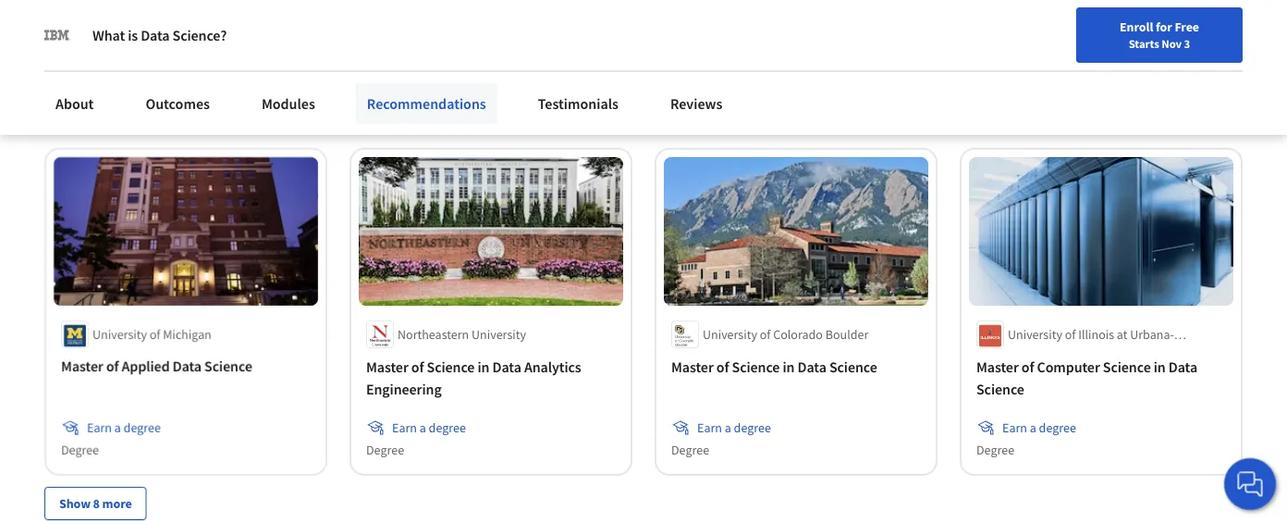 Task type: vqa. For each thing, say whether or not it's contained in the screenshot.


Task type: describe. For each thing, give the bounding box(es) containing it.
illinois
[[1078, 326, 1114, 343]]

of for master of science in data science
[[716, 358, 729, 376]]

northeastern
[[398, 326, 469, 343]]

reviews
[[670, 94, 723, 113]]

more
[[102, 496, 132, 512]]

urbana-
[[1130, 326, 1174, 343]]

modules
[[262, 94, 315, 113]]

of for university of colorado boulder
[[760, 326, 771, 343]]

what is data science?
[[92, 26, 227, 44]]

testimonials
[[538, 94, 619, 113]]

degree for master of applied data science
[[61, 442, 99, 459]]

analytics
[[524, 358, 581, 376]]

about
[[55, 94, 94, 113]]

show
[[59, 496, 91, 512]]

degree for master of science in data science
[[671, 442, 709, 459]]

data inside the master of computer science in data science
[[1169, 358, 1197, 376]]

university for master of computer science in data science
[[1008, 326, 1062, 343]]

2 university from the left
[[472, 326, 526, 343]]

master for master of applied data science
[[61, 358, 103, 376]]

degree for master of applied data science
[[124, 420, 161, 436]]

science down michigan
[[204, 358, 252, 376]]

boulder
[[825, 326, 868, 343]]

data inside master of science in data analytics engineering
[[492, 358, 521, 376]]

of for university of michigan
[[150, 326, 160, 343]]

degree for master of science in data analytics engineering
[[429, 420, 466, 436]]

degree for master of computer science in data science
[[976, 442, 1014, 459]]

michigan
[[163, 326, 212, 343]]

show 8 more
[[59, 496, 132, 512]]

a for master of science in data analytics engineering
[[420, 420, 426, 436]]

is
[[128, 26, 138, 44]]

master of applied data science link
[[61, 356, 311, 378]]

in inside the master of computer science in data science
[[1154, 358, 1166, 376]]

master of computer science in data science
[[976, 358, 1197, 398]]

starts
[[1129, 36, 1159, 51]]

science inside master of science in data analytics engineering
[[427, 358, 475, 376]]

master for master of science in data analytics engineering
[[366, 358, 408, 376]]

of for master of science in data analytics engineering
[[411, 358, 424, 376]]

testimonials link
[[527, 83, 630, 124]]

recommendation tabs tab list
[[44, 58, 1243, 106]]

science?
[[173, 26, 227, 44]]

recommended
[[52, 71, 146, 90]]

outcomes link
[[134, 83, 221, 124]]

of for master of applied data science
[[106, 358, 119, 376]]

master of computer science in data science link
[[976, 356, 1226, 400]]

master of science in data science link
[[671, 356, 921, 378]]

degrees
[[183, 71, 234, 90]]

colorado
[[773, 326, 823, 343]]

earn for master of science in data science
[[697, 420, 722, 436]]

in for science
[[783, 358, 795, 376]]

modules link
[[250, 83, 326, 124]]

collection element
[[33, 107, 1254, 521]]

master for master of science in data science
[[671, 358, 714, 376]]



Task type: locate. For each thing, give the bounding box(es) containing it.
degree
[[124, 420, 161, 436], [429, 420, 466, 436], [734, 420, 771, 436], [1039, 420, 1076, 436]]

computer
[[1037, 358, 1100, 376]]

degree for master of computer science in data science
[[1039, 420, 1076, 436]]

earn a degree for master of applied data science
[[87, 420, 161, 436]]

master of science in data analytics engineering link
[[366, 356, 616, 400]]

university of michigan
[[92, 326, 212, 343]]

in down northeastern university at the left of the page
[[478, 358, 489, 376]]

degree down master of science in data analytics engineering
[[429, 420, 466, 436]]

a
[[114, 420, 121, 436], [420, 420, 426, 436], [725, 420, 731, 436], [1030, 420, 1036, 436]]

university
[[92, 326, 147, 343], [472, 326, 526, 343], [703, 326, 757, 343], [1008, 326, 1062, 343]]

degree down the master of computer science in data science
[[1039, 420, 1076, 436]]

of up engineering
[[411, 358, 424, 376]]

at
[[1117, 326, 1128, 343]]

degree down 'applied'
[[124, 420, 161, 436]]

master of applied data science
[[61, 358, 252, 376]]

1 earn a degree from the left
[[87, 420, 161, 436]]

degree for master of science in data analytics engineering
[[366, 442, 404, 459]]

degree for master of science in data science
[[734, 420, 771, 436]]

3 university from the left
[[703, 326, 757, 343]]

a for master of computer science in data science
[[1030, 420, 1036, 436]]

master inside the master of computer science in data science
[[976, 358, 1019, 376]]

4 master from the left
[[976, 358, 1019, 376]]

nov
[[1162, 36, 1182, 51]]

4 a from the left
[[1030, 420, 1036, 436]]

3 earn from the left
[[697, 420, 722, 436]]

about link
[[44, 83, 105, 124]]

earn down engineering
[[392, 420, 417, 436]]

coursera image
[[22, 15, 140, 45]]

degree down master of science in data science
[[734, 420, 771, 436]]

3 degree from the left
[[671, 442, 709, 459]]

of inside the master of computer science in data science
[[1022, 358, 1034, 376]]

1 horizontal spatial in
[[783, 358, 795, 376]]

earn a degree for master of science in data analytics engineering
[[392, 420, 466, 436]]

3 degree from the left
[[734, 420, 771, 436]]

earn a degree
[[87, 420, 161, 436], [392, 420, 466, 436], [697, 420, 771, 436], [1002, 420, 1076, 436]]

in for analytics
[[478, 358, 489, 376]]

for
[[1156, 18, 1172, 35]]

menu item
[[963, 18, 1082, 79]]

enroll for free starts nov 3
[[1120, 18, 1199, 51]]

2 degree from the left
[[429, 420, 466, 436]]

a for master of science in data science
[[725, 420, 731, 436]]

2 earn a degree from the left
[[392, 420, 466, 436]]

a for master of applied data science
[[114, 420, 121, 436]]

show 8 more button
[[44, 487, 147, 520]]

3 a from the left
[[725, 420, 731, 436]]

1 earn from the left
[[87, 420, 112, 436]]

data right is
[[141, 26, 170, 44]]

university of colorado boulder
[[703, 326, 868, 343]]

science down northeastern university at the left of the page
[[427, 358, 475, 376]]

chat with us image
[[1235, 470, 1265, 499]]

science down university of colorado boulder
[[732, 358, 780, 376]]

1 in from the left
[[478, 358, 489, 376]]

university up master of science in data analytics engineering link
[[472, 326, 526, 343]]

science down champaign
[[976, 380, 1024, 398]]

a down master of applied data science
[[114, 420, 121, 436]]

university inside university of illinois at urbana- champaign
[[1008, 326, 1062, 343]]

science down at
[[1103, 358, 1151, 376]]

of for university of illinois at urbana- champaign
[[1065, 326, 1076, 343]]

3 master from the left
[[671, 358, 714, 376]]

of left 'applied'
[[106, 358, 119, 376]]

northeastern university
[[398, 326, 526, 343]]

earn up 8
[[87, 420, 112, 436]]

master
[[61, 358, 103, 376], [366, 358, 408, 376], [671, 358, 714, 376], [976, 358, 1019, 376]]

1 degree from the left
[[61, 442, 99, 459]]

outcomes
[[146, 94, 210, 113]]

master inside master of science in data analytics engineering
[[366, 358, 408, 376]]

earn a degree down 'applied'
[[87, 420, 161, 436]]

of left colorado
[[760, 326, 771, 343]]

earn for master of applied data science
[[87, 420, 112, 436]]

3 earn a degree from the left
[[697, 420, 771, 436]]

a down the master of computer science in data science
[[1030, 420, 1036, 436]]

university up champaign
[[1008, 326, 1062, 343]]

3 in from the left
[[1154, 358, 1166, 376]]

earn a degree down master of science in data science
[[697, 420, 771, 436]]

of inside university of illinois at urbana- champaign
[[1065, 326, 1076, 343]]

2 horizontal spatial in
[[1154, 358, 1166, 376]]

degree
[[61, 442, 99, 459], [366, 442, 404, 459], [671, 442, 709, 459], [976, 442, 1014, 459]]

earn a degree for master of computer science in data science
[[1002, 420, 1076, 436]]

earn for master of computer science in data science
[[1002, 420, 1027, 436]]

of left computer
[[1022, 358, 1034, 376]]

3
[[1184, 36, 1190, 51]]

data down colorado
[[797, 358, 826, 376]]

free
[[1175, 18, 1199, 35]]

university for master of science in data science
[[703, 326, 757, 343]]

applied
[[122, 358, 170, 376]]

what
[[92, 26, 125, 44]]

earn a degree down engineering
[[392, 420, 466, 436]]

data down urbana-
[[1169, 358, 1197, 376]]

degrees button
[[176, 58, 241, 103]]

in down urbana-
[[1154, 358, 1166, 376]]

recommended button
[[44, 58, 154, 103]]

in down university of colorado boulder
[[783, 358, 795, 376]]

earn a degree down computer
[[1002, 420, 1076, 436]]

university up 'applied'
[[92, 326, 147, 343]]

4 university from the left
[[1008, 326, 1062, 343]]

earn down master of science in data science
[[697, 420, 722, 436]]

1 university from the left
[[92, 326, 147, 343]]

ibm image
[[44, 22, 70, 48]]

earn a degree for master of science in data science
[[697, 420, 771, 436]]

2 earn from the left
[[392, 420, 417, 436]]

2 in from the left
[[783, 358, 795, 376]]

recommendations
[[367, 94, 486, 113]]

enroll
[[1120, 18, 1153, 35]]

earn
[[87, 420, 112, 436], [392, 420, 417, 436], [697, 420, 722, 436], [1002, 420, 1027, 436]]

of inside master of science in data analytics engineering
[[411, 358, 424, 376]]

earn for master of science in data analytics engineering
[[392, 420, 417, 436]]

a down engineering
[[420, 420, 426, 436]]

of for master of computer science in data science
[[1022, 358, 1034, 376]]

of down university of colorado boulder
[[716, 358, 729, 376]]

of
[[150, 326, 160, 343], [760, 326, 771, 343], [1065, 326, 1076, 343], [106, 358, 119, 376], [411, 358, 424, 376], [716, 358, 729, 376], [1022, 358, 1034, 376]]

1 a from the left
[[114, 420, 121, 436]]

1 master from the left
[[61, 358, 103, 376]]

recommendations link
[[356, 83, 497, 124]]

champaign
[[1008, 345, 1070, 361]]

master of science in data analytics engineering
[[366, 358, 581, 398]]

master of science in data science
[[671, 358, 877, 376]]

data down michigan
[[173, 358, 201, 376]]

earn down champaign
[[1002, 420, 1027, 436]]

science down boulder on the bottom right of the page
[[829, 358, 877, 376]]

4 degree from the left
[[976, 442, 1014, 459]]

show notifications image
[[1101, 23, 1123, 45]]

reviews link
[[659, 83, 734, 124]]

university of illinois at urbana- champaign
[[1008, 326, 1174, 361]]

2 a from the left
[[420, 420, 426, 436]]

2 master from the left
[[366, 358, 408, 376]]

science
[[204, 358, 252, 376], [427, 358, 475, 376], [732, 358, 780, 376], [829, 358, 877, 376], [1103, 358, 1151, 376], [976, 380, 1024, 398]]

data
[[141, 26, 170, 44], [173, 358, 201, 376], [492, 358, 521, 376], [797, 358, 826, 376], [1169, 358, 1197, 376]]

university for master of applied data science
[[92, 326, 147, 343]]

in
[[478, 358, 489, 376], [783, 358, 795, 376], [1154, 358, 1166, 376]]

of left michigan
[[150, 326, 160, 343]]

a down master of science in data science
[[725, 420, 731, 436]]

4 earn a degree from the left
[[1002, 420, 1076, 436]]

2 degree from the left
[[366, 442, 404, 459]]

data left analytics
[[492, 358, 521, 376]]

university up master of science in data science
[[703, 326, 757, 343]]

4 degree from the left
[[1039, 420, 1076, 436]]

4 earn from the left
[[1002, 420, 1027, 436]]

8
[[93, 496, 100, 512]]

in inside master of science in data analytics engineering
[[478, 358, 489, 376]]

of left illinois
[[1065, 326, 1076, 343]]

master for master of computer science in data science
[[976, 358, 1019, 376]]

0 horizontal spatial in
[[478, 358, 489, 376]]

engineering
[[366, 380, 442, 398]]

1 degree from the left
[[124, 420, 161, 436]]



